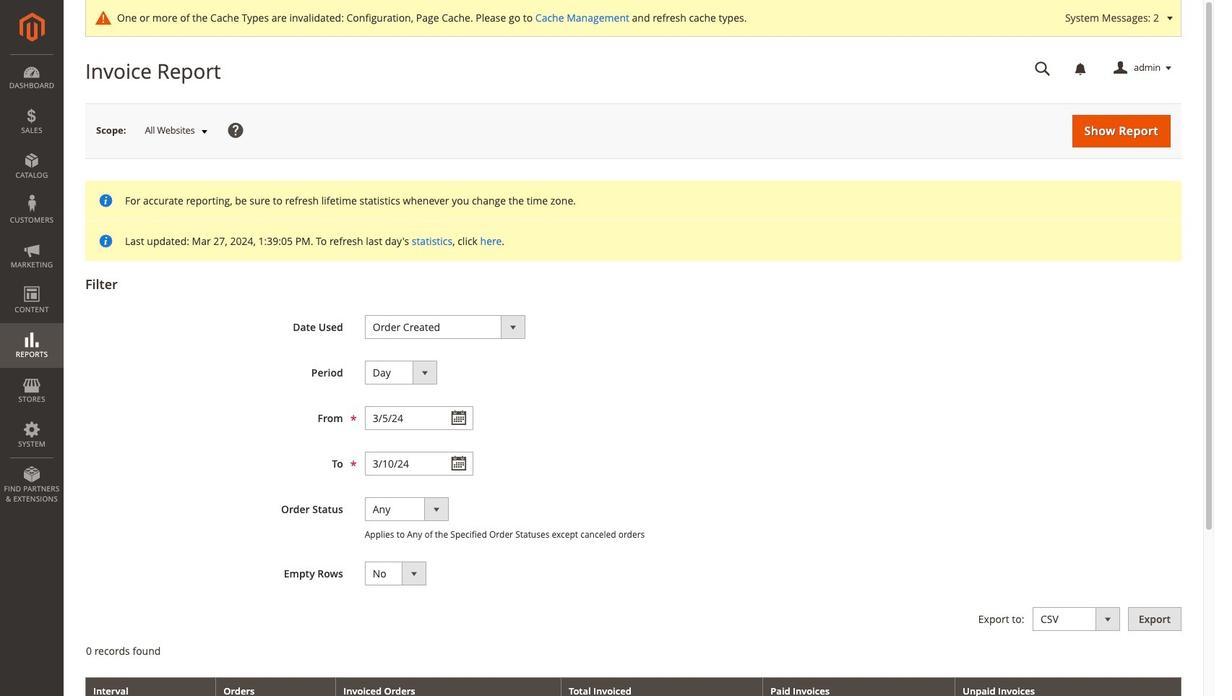 Task type: locate. For each thing, give the bounding box(es) containing it.
magento admin panel image
[[19, 12, 44, 42]]

menu bar
[[0, 54, 64, 511]]

None text field
[[365, 406, 473, 430]]

None text field
[[1025, 56, 1061, 81], [365, 452, 473, 476], [1025, 56, 1061, 81], [365, 452, 473, 476]]



